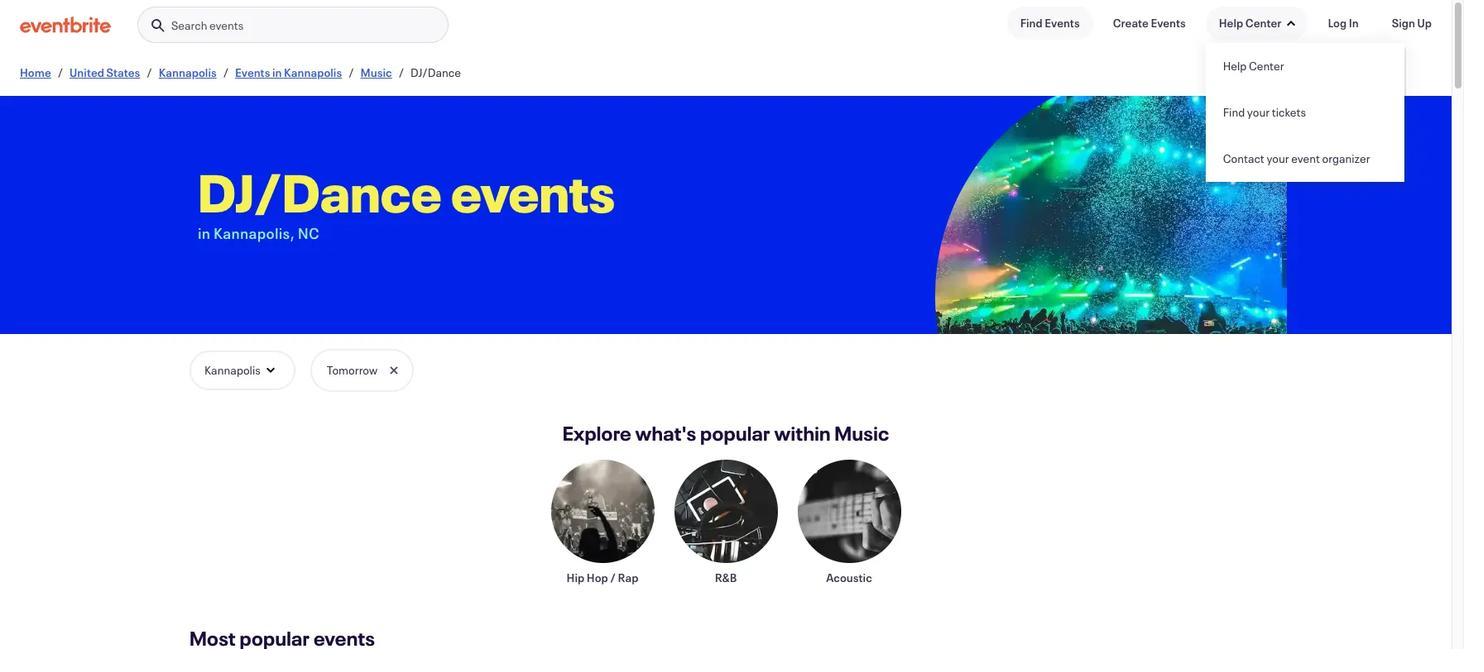Task type: locate. For each thing, give the bounding box(es) containing it.
search
[[171, 17, 207, 33]]

acoustic link
[[798, 460, 901, 586]]

search events
[[171, 17, 244, 33]]

help center
[[1219, 15, 1282, 31], [1224, 58, 1285, 74]]

help
[[1219, 15, 1244, 31], [1224, 58, 1247, 74]]

your left tickets
[[1248, 104, 1270, 120]]

contact
[[1224, 151, 1265, 166]]

r&b link
[[674, 460, 778, 586]]

0 vertical spatial find
[[1021, 15, 1043, 31]]

1 vertical spatial help center
[[1224, 58, 1285, 74]]

in left kannapolis,
[[198, 224, 211, 243]]

hip hop / rap
[[567, 570, 639, 586]]

your
[[1248, 104, 1270, 120], [1267, 151, 1290, 166]]

/ left music link
[[349, 65, 354, 80]]

help center link
[[1206, 43, 1405, 89]]

1 vertical spatial events
[[451, 157, 615, 227]]

events down search events button
[[235, 65, 270, 80]]

events right the create
[[1151, 15, 1186, 31]]

music
[[361, 65, 392, 80], [835, 421, 890, 447]]

log
[[1328, 15, 1347, 31]]

sign up
[[1392, 15, 1432, 31]]

1 vertical spatial help
[[1224, 58, 1247, 74]]

dj/dance events in kannapolis, nc
[[198, 157, 615, 243]]

center up help center link
[[1246, 15, 1282, 31]]

home
[[20, 65, 51, 80]]

1 horizontal spatial events
[[451, 157, 615, 227]]

1 horizontal spatial find
[[1224, 104, 1245, 120]]

events in kannapolis link
[[235, 65, 342, 80]]

1 horizontal spatial in
[[272, 65, 282, 80]]

sign up link
[[1379, 7, 1446, 40]]

1 vertical spatial in
[[198, 224, 211, 243]]

[object object] image
[[930, 96, 1287, 382]]

create events
[[1113, 15, 1186, 31]]

events inside button
[[209, 17, 244, 33]]

dj/dance
[[411, 65, 461, 80], [198, 157, 442, 227]]

0 horizontal spatial find
[[1021, 15, 1043, 31]]

find
[[1021, 15, 1043, 31], [1224, 104, 1245, 120]]

in down search events button
[[272, 65, 282, 80]]

/
[[58, 65, 63, 80], [147, 65, 152, 80], [223, 65, 229, 80], [349, 65, 354, 80], [399, 65, 404, 80], [610, 570, 616, 586]]

help center inside submenu "element"
[[1224, 58, 1285, 74]]

search events button
[[137, 7, 449, 44]]

help inside submenu "element"
[[1224, 58, 1247, 74]]

tomorrow button
[[312, 351, 413, 391]]

help right create events
[[1219, 15, 1244, 31]]

your left event
[[1267, 151, 1290, 166]]

up
[[1418, 15, 1432, 31]]

find your tickets
[[1224, 104, 1307, 120]]

center
[[1246, 15, 1282, 31], [1249, 58, 1285, 74]]

0 vertical spatial help
[[1219, 15, 1244, 31]]

find your tickets link
[[1206, 89, 1405, 136]]

in
[[272, 65, 282, 80], [198, 224, 211, 243]]

events for create events
[[1151, 15, 1186, 31]]

what's
[[635, 421, 697, 447]]

0 vertical spatial events
[[209, 17, 244, 33]]

find events
[[1021, 15, 1080, 31]]

center up find your tickets
[[1249, 58, 1285, 74]]

/ right home
[[58, 65, 63, 80]]

0 horizontal spatial events
[[209, 17, 244, 33]]

center inside submenu "element"
[[1249, 58, 1285, 74]]

events for dj/dance
[[451, 157, 615, 227]]

kannapolis
[[159, 65, 217, 80], [284, 65, 342, 80], [205, 363, 261, 378]]

kannapolis link
[[159, 65, 217, 80]]

events
[[209, 17, 244, 33], [451, 157, 615, 227]]

events left the create
[[1045, 15, 1080, 31]]

1 vertical spatial center
[[1249, 58, 1285, 74]]

0 horizontal spatial in
[[198, 224, 211, 243]]

2 horizontal spatial events
[[1151, 15, 1186, 31]]

help up find your tickets
[[1224, 58, 1247, 74]]

0 vertical spatial your
[[1248, 104, 1270, 120]]

1 vertical spatial music
[[835, 421, 890, 447]]

0 vertical spatial in
[[272, 65, 282, 80]]

find inside submenu "element"
[[1224, 104, 1245, 120]]

0 horizontal spatial music
[[361, 65, 392, 80]]

help center up help center link
[[1219, 15, 1282, 31]]

help center up find your tickets
[[1224, 58, 1285, 74]]

dj/dance inside "dj/dance events in kannapolis, nc"
[[198, 157, 442, 227]]

contact your event organizer
[[1224, 151, 1371, 166]]

events inside "dj/dance events in kannapolis, nc"
[[451, 157, 615, 227]]

1 horizontal spatial events
[[1045, 15, 1080, 31]]

1 vertical spatial find
[[1224, 104, 1245, 120]]

1 vertical spatial dj/dance
[[198, 157, 442, 227]]

events
[[1045, 15, 1080, 31], [1151, 15, 1186, 31], [235, 65, 270, 80]]

1 vertical spatial your
[[1267, 151, 1290, 166]]



Task type: describe. For each thing, give the bounding box(es) containing it.
/ right 'states'
[[147, 65, 152, 80]]

kannapolis inside button
[[205, 363, 261, 378]]

contact your event organizer link
[[1206, 136, 1405, 182]]

0 vertical spatial music
[[361, 65, 392, 80]]

events for find events
[[1045, 15, 1080, 31]]

1 horizontal spatial music
[[835, 421, 890, 447]]

/ right kannapolis 'link'
[[223, 65, 229, 80]]

acoustic
[[827, 570, 872, 586]]

music link
[[361, 65, 392, 80]]

organizer
[[1323, 151, 1371, 166]]

r&b
[[715, 570, 737, 586]]

your for contact
[[1267, 151, 1290, 166]]

states
[[106, 65, 140, 80]]

home link
[[20, 65, 51, 80]]

sign
[[1392, 15, 1416, 31]]

your for find
[[1248, 104, 1270, 120]]

/ right music link
[[399, 65, 404, 80]]

find events link
[[1007, 7, 1093, 40]]

event
[[1292, 151, 1321, 166]]

explore
[[563, 421, 632, 447]]

hip
[[567, 570, 585, 586]]

nc
[[298, 224, 320, 243]]

create
[[1113, 15, 1149, 31]]

create events link
[[1100, 7, 1199, 40]]

eventbrite image
[[20, 17, 111, 33]]

submenu element
[[1206, 43, 1405, 182]]

tickets
[[1272, 104, 1307, 120]]

popular
[[700, 421, 771, 447]]

in
[[1349, 15, 1359, 31]]

home / united states / kannapolis / events in kannapolis / music / dj/dance
[[20, 65, 461, 80]]

0 vertical spatial help center
[[1219, 15, 1282, 31]]

explore what's popular within music
[[563, 421, 890, 447]]

kannapolis button
[[190, 351, 295, 391]]

hip hop / rap link
[[551, 460, 654, 586]]

rap
[[618, 570, 639, 586]]

0 horizontal spatial events
[[235, 65, 270, 80]]

within
[[775, 421, 831, 447]]

united states link
[[70, 65, 140, 80]]

find for find your tickets
[[1224, 104, 1245, 120]]

tomorrow
[[327, 363, 378, 378]]

kannapolis,
[[214, 224, 295, 243]]

events for search
[[209, 17, 244, 33]]

0 vertical spatial dj/dance
[[411, 65, 461, 80]]

united
[[70, 65, 104, 80]]

in inside "dj/dance events in kannapolis, nc"
[[198, 224, 211, 243]]

log in
[[1328, 15, 1359, 31]]

0 vertical spatial center
[[1246, 15, 1282, 31]]

hop
[[587, 570, 608, 586]]

log in link
[[1315, 7, 1373, 40]]

/ left rap
[[610, 570, 616, 586]]

find for find events
[[1021, 15, 1043, 31]]



Task type: vqa. For each thing, say whether or not it's contained in the screenshot.
small__1kdkz image
no



